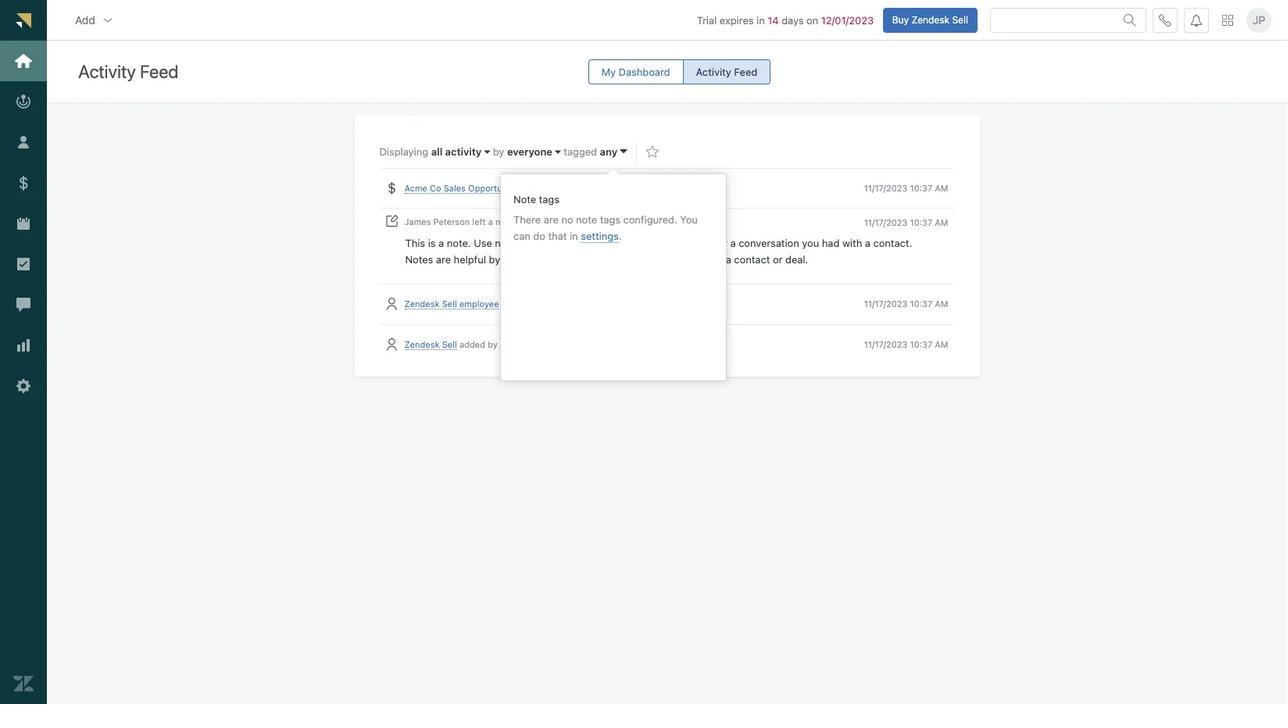 Task type: vqa. For each thing, say whether or not it's contained in the screenshot.
deal.
yes



Task type: locate. For each thing, give the bounding box(es) containing it.
1 horizontal spatial sales
[[570, 217, 592, 227]]

add
[[75, 13, 95, 26]]

0 vertical spatial are
[[544, 213, 559, 226]]

zendesk inside button
[[912, 14, 950, 25]]

11/17/2023 for acme co sales opportunity $0.00
[[864, 183, 908, 193]]

james down zendesk sell employee added by on the top of page
[[500, 339, 527, 349]]

by down keeping
[[530, 299, 540, 309]]

activity down 'trial'
[[696, 65, 732, 78]]

tags right note on the top
[[539, 193, 560, 206]]

acme down displaying
[[405, 183, 428, 193]]

by down 'employee'
[[488, 339, 498, 349]]

notes
[[495, 237, 522, 250]]

1 vertical spatial james
[[500, 339, 527, 349]]

0 horizontal spatial peterson
[[434, 217, 470, 227]]

3 11/17/2023 from the top
[[864, 299, 908, 309]]

by
[[493, 146, 505, 158], [489, 254, 501, 266], [530, 299, 540, 309], [488, 339, 498, 349]]

co down all
[[430, 183, 441, 193]]

opportunity up the .
[[594, 217, 643, 227]]

2 11/17/2023 from the top
[[864, 217, 908, 227]]

do
[[534, 230, 546, 242]]

or right "meeting,"
[[718, 237, 728, 250]]

1 am from the top
[[935, 183, 949, 193]]

with
[[843, 237, 863, 250], [704, 254, 723, 266]]

acme up do
[[530, 217, 553, 227]]

zendesk
[[912, 14, 950, 25], [405, 299, 440, 309], [405, 339, 440, 349]]

acme co sales opportunity link
[[405, 183, 518, 194], [530, 217, 643, 228]]

a left contact
[[726, 254, 732, 266]]

activity feed down expires
[[696, 65, 758, 78]]

2 vertical spatial zendesk
[[405, 339, 440, 349]]

note
[[514, 193, 536, 206]]

a down enter
[[543, 254, 549, 266]]

3 11/17/2023 10:37 am from the top
[[864, 299, 949, 309]]

1 vertical spatial in
[[570, 230, 578, 242]]

there
[[514, 213, 541, 226]]

all activity link
[[431, 146, 490, 158]]

or
[[718, 237, 728, 250], [773, 254, 783, 266]]

note.
[[447, 237, 471, 250]]

caret down image right activity
[[485, 147, 490, 157]]

1 horizontal spatial opportunity
[[594, 217, 643, 227]]

settings .
[[581, 230, 622, 242]]

0 horizontal spatial are
[[436, 254, 451, 266]]

2 am from the top
[[935, 217, 949, 227]]

0 horizontal spatial opportunity
[[468, 183, 518, 193]]

1 horizontal spatial are
[[544, 213, 559, 226]]

are left 'no'
[[544, 213, 559, 226]]

0 horizontal spatial added
[[460, 339, 486, 349]]

zendesk down zendesk sell employee link at the top of page
[[405, 339, 440, 349]]

acme
[[405, 183, 428, 193], [530, 217, 553, 227]]

1 horizontal spatial activity feed
[[696, 65, 758, 78]]

with right "had"
[[843, 237, 863, 250]]

$0.00
[[520, 183, 544, 193]]

2 horizontal spatial caret down image
[[620, 145, 628, 158]]

no
[[562, 213, 574, 226]]

11/17/2023 for james peterson
[[864, 339, 908, 349]]

4 10:37 from the top
[[910, 339, 933, 349]]

deal.
[[786, 254, 809, 266]]

buy
[[893, 14, 909, 25]]

sales up updates
[[570, 217, 592, 227]]

this is a note. use notes to enter updates about a call, a meeting, or a conversation you had with a contact. notes are helpful by keeping a history of your communications with a contact or deal.
[[405, 237, 916, 266]]

days
[[782, 14, 804, 26]]

11/17/2023 10:37 am
[[864, 183, 949, 193], [864, 217, 949, 227], [864, 299, 949, 309], [864, 339, 949, 349]]

my dashboard
[[602, 65, 671, 78]]

caret down image
[[620, 145, 628, 158], [485, 147, 490, 157], [555, 147, 561, 157]]

0 horizontal spatial james
[[405, 217, 431, 227]]

4 11/17/2023 from the top
[[864, 339, 908, 349]]

2 11/17/2023 10:37 am from the top
[[864, 217, 949, 227]]

tagged
[[564, 146, 597, 158]]

0 vertical spatial acme co sales opportunity link
[[405, 183, 518, 194]]

2 vertical spatial sell
[[442, 339, 457, 349]]

add button
[[63, 4, 126, 36]]

0 horizontal spatial activity
[[78, 61, 136, 82]]

updates
[[564, 237, 603, 250]]

3 10:37 from the top
[[910, 299, 933, 309]]

feed
[[140, 61, 179, 82], [734, 65, 758, 78]]

co up that
[[556, 217, 567, 227]]

peterson
[[434, 217, 470, 227], [529, 339, 566, 349]]

0 horizontal spatial acme co sales opportunity link
[[405, 183, 518, 194]]

conversation
[[739, 237, 800, 250]]

sell inside button
[[953, 14, 969, 25]]

opportunity
[[468, 183, 518, 193], [594, 217, 643, 227]]

everyone
[[507, 146, 553, 158]]

caret down image left tagged
[[555, 147, 561, 157]]

0 vertical spatial james
[[405, 217, 431, 227]]

acme co sales opportunity $0.00
[[405, 183, 544, 193]]

activity feed down chevron down icon
[[78, 61, 179, 82]]

sell down zendesk sell employee link at the top of page
[[442, 339, 457, 349]]

notes image
[[386, 215, 398, 228]]

in
[[757, 14, 765, 26], [570, 230, 578, 242]]

1 horizontal spatial feed
[[734, 65, 758, 78]]

0 horizontal spatial caret down image
[[485, 147, 490, 157]]

1 horizontal spatial tags
[[600, 213, 621, 226]]

zendesk for zendesk sell added by james peterson
[[405, 339, 440, 349]]

history
[[552, 254, 584, 266]]

co
[[430, 183, 441, 193], [556, 217, 567, 227]]

0 horizontal spatial sales
[[444, 183, 466, 193]]

are
[[544, 213, 559, 226], [436, 254, 451, 266]]

caret down image right any
[[620, 145, 628, 158]]

1 vertical spatial zendesk
[[405, 299, 440, 309]]

acme co sales opportunity link up settings
[[530, 217, 643, 228]]

0 horizontal spatial acme
[[405, 183, 428, 193]]

opportunity up left
[[468, 183, 518, 193]]

11/17/2023 10:37 am for acme co sales opportunity $0.00
[[864, 183, 949, 193]]

1 vertical spatial are
[[436, 254, 451, 266]]

a right left
[[489, 217, 493, 227]]

bell image
[[1191, 14, 1203, 26]]

helpful
[[454, 254, 486, 266]]

any
[[600, 146, 618, 158]]

1 11/17/2023 10:37 am from the top
[[864, 183, 949, 193]]

zendesk products image
[[1223, 15, 1234, 25]]

1 horizontal spatial caret down image
[[555, 147, 561, 157]]

can
[[514, 230, 531, 242]]

added right 'employee'
[[502, 299, 527, 309]]

tags
[[539, 193, 560, 206], [600, 213, 621, 226]]

zendesk sell link
[[405, 339, 457, 350]]

1 horizontal spatial or
[[773, 254, 783, 266]]

1 vertical spatial tags
[[600, 213, 621, 226]]

0 horizontal spatial in
[[570, 230, 578, 242]]

your
[[599, 254, 620, 266]]

1 vertical spatial opportunity
[[594, 217, 643, 227]]

zendesk sell employee added by
[[405, 299, 542, 309]]

buy zendesk sell button
[[883, 8, 978, 33]]

0 vertical spatial sell
[[953, 14, 969, 25]]

sales
[[444, 183, 466, 193], [570, 217, 592, 227]]

sales down all activity
[[444, 183, 466, 193]]

10:37
[[910, 183, 933, 193], [910, 217, 933, 227], [910, 299, 933, 309], [910, 339, 933, 349]]

in left 14
[[757, 14, 765, 26]]

0 vertical spatial opportunity
[[468, 183, 518, 193]]

trial expires in 14 days on 12/01/2023
[[697, 14, 874, 26]]

1 horizontal spatial acme co sales opportunity link
[[530, 217, 643, 228]]

1 horizontal spatial note
[[576, 213, 597, 226]]

are down note.
[[436, 254, 451, 266]]

0 vertical spatial co
[[430, 183, 441, 193]]

on
[[807, 14, 819, 26]]

0 vertical spatial in
[[757, 14, 765, 26]]

0 horizontal spatial note
[[496, 217, 514, 227]]

note
[[576, 213, 597, 226], [496, 217, 514, 227]]

is
[[428, 237, 436, 250]]

notes
[[405, 254, 433, 266]]

1 horizontal spatial acme
[[530, 217, 553, 227]]

sell
[[953, 14, 969, 25], [442, 299, 457, 309], [442, 339, 457, 349]]

0 vertical spatial with
[[843, 237, 863, 250]]

1 vertical spatial sell
[[442, 299, 457, 309]]

sell left 'employee'
[[442, 299, 457, 309]]

4 am from the top
[[935, 339, 949, 349]]

1 11/17/2023 from the top
[[864, 183, 908, 193]]

10:37 for acme co sales opportunity $0.00
[[910, 183, 933, 193]]

use
[[474, 237, 492, 250]]

note left for
[[496, 217, 514, 227]]

james
[[405, 217, 431, 227], [500, 339, 527, 349]]

0 horizontal spatial tags
[[539, 193, 560, 206]]

all activity
[[431, 146, 482, 158]]

a left contact.
[[865, 237, 871, 250]]

zendesk sell employee link
[[405, 299, 499, 310]]

1 10:37 from the top
[[910, 183, 933, 193]]

with down "meeting,"
[[704, 254, 723, 266]]

0 horizontal spatial co
[[430, 183, 441, 193]]

2 10:37 from the top
[[910, 217, 933, 227]]

caret down image for any
[[620, 145, 628, 158]]

3 am from the top
[[935, 299, 949, 309]]

zendesk for zendesk sell employee added by
[[405, 299, 440, 309]]

you
[[803, 237, 820, 250]]

all
[[431, 146, 443, 158]]

are inside "there are no note tags configured. you can do that in"
[[544, 213, 559, 226]]

4 11/17/2023 10:37 am from the top
[[864, 339, 949, 349]]

activity feed link
[[683, 59, 771, 85]]

zendesk up zendesk sell link at the left
[[405, 299, 440, 309]]

0 vertical spatial zendesk
[[912, 14, 950, 25]]

activity down chevron down icon
[[78, 61, 136, 82]]

note right 'no'
[[576, 213, 597, 226]]

1 horizontal spatial co
[[556, 217, 567, 227]]

1 horizontal spatial james
[[500, 339, 527, 349]]

or down conversation at top right
[[773, 254, 783, 266]]

zendesk right the buy
[[912, 14, 950, 25]]

0 vertical spatial added
[[502, 299, 527, 309]]

1 horizontal spatial with
[[843, 237, 863, 250]]

11/17/2023
[[864, 183, 908, 193], [864, 217, 908, 227], [864, 299, 908, 309], [864, 339, 908, 349]]

1 vertical spatial peterson
[[529, 339, 566, 349]]

1 vertical spatial or
[[773, 254, 783, 266]]

jp
[[1253, 13, 1266, 26]]

settings
[[581, 230, 619, 242]]

caret down image inside the all activity link
[[485, 147, 490, 157]]

0 horizontal spatial or
[[718, 237, 728, 250]]

1 horizontal spatial peterson
[[529, 339, 566, 349]]

sell right the buy
[[953, 14, 969, 25]]

a
[[489, 217, 493, 227], [439, 237, 444, 250], [635, 237, 641, 250], [666, 237, 671, 250], [731, 237, 736, 250], [865, 237, 871, 250], [543, 254, 549, 266], [726, 254, 732, 266]]

to
[[524, 237, 534, 250]]

0 horizontal spatial feed
[[140, 61, 179, 82]]

for
[[517, 217, 528, 227]]

james up this
[[405, 217, 431, 227]]

a right call, at top
[[666, 237, 671, 250]]

configured.
[[624, 213, 678, 226]]

communications
[[623, 254, 701, 266]]

jp button
[[1247, 8, 1272, 33]]

11/17/2023 10:37 am for zendesk sell employee added by
[[864, 299, 949, 309]]

am
[[935, 183, 949, 193], [935, 217, 949, 227], [935, 299, 949, 309], [935, 339, 949, 349]]

caret down image for everyone
[[555, 147, 561, 157]]

by down use
[[489, 254, 501, 266]]

0 horizontal spatial with
[[704, 254, 723, 266]]

tags up settings .
[[600, 213, 621, 226]]

left
[[473, 217, 486, 227]]

14
[[768, 14, 779, 26]]

added down zendesk sell employee added by on the top of page
[[460, 339, 486, 349]]

acme co sales opportunity link down the all activity link
[[405, 183, 518, 194]]

keeping
[[503, 254, 541, 266]]

activity
[[78, 61, 136, 82], [696, 65, 732, 78]]

am for zendesk sell employee added by
[[935, 299, 949, 309]]

activity feed
[[78, 61, 179, 82], [696, 65, 758, 78]]

in right that
[[570, 230, 578, 242]]

search image
[[1124, 14, 1137, 26]]



Task type: describe. For each thing, give the bounding box(es) containing it.
1 vertical spatial co
[[556, 217, 567, 227]]

contact
[[735, 254, 771, 266]]

employee
[[460, 299, 499, 309]]

1 vertical spatial with
[[704, 254, 723, 266]]

are inside this is a note. use notes to enter updates about a call, a meeting, or a conversation you had with a contact. notes are helpful by keeping a history of your communications with a contact or deal.
[[436, 254, 451, 266]]

calls image
[[1160, 14, 1172, 26]]

0 horizontal spatial activity feed
[[78, 61, 179, 82]]

of
[[587, 254, 597, 266]]

11/17/2023 for zendesk sell employee added by
[[864, 299, 908, 309]]

my
[[602, 65, 616, 78]]

.
[[619, 230, 622, 242]]

contact.
[[874, 237, 913, 250]]

by inside this is a note. use notes to enter updates about a call, a meeting, or a conversation you had with a contact. notes are helpful by keeping a history of your communications with a contact or deal.
[[489, 254, 501, 266]]

displaying
[[380, 146, 431, 158]]

am for james peterson
[[935, 339, 949, 349]]

a up contact
[[731, 237, 736, 250]]

0 vertical spatial or
[[718, 237, 728, 250]]

10:37 for james peterson
[[910, 339, 933, 349]]

a right is
[[439, 237, 444, 250]]

about
[[605, 237, 633, 250]]

am for acme co sales opportunity $0.00
[[935, 183, 949, 193]]

sell for zendesk sell employee added by
[[442, 299, 457, 309]]

a left call, at top
[[635, 237, 641, 250]]

buy zendesk sell
[[893, 14, 969, 25]]

11/17/2023 10:37 am for james peterson
[[864, 339, 949, 349]]

that
[[548, 230, 567, 242]]

1 vertical spatial sales
[[570, 217, 592, 227]]

dashboard
[[619, 65, 671, 78]]

meeting,
[[674, 237, 715, 250]]

activity
[[445, 146, 482, 158]]

1 vertical spatial added
[[460, 339, 486, 349]]

1 vertical spatial acme co sales opportunity link
[[530, 217, 643, 228]]

there are no note tags configured. you can do that in
[[514, 213, 698, 242]]

zendesk image
[[13, 674, 34, 694]]

chevron down image
[[101, 14, 114, 26]]

expires
[[720, 14, 754, 26]]

settings link
[[581, 230, 619, 243]]

1 horizontal spatial added
[[502, 299, 527, 309]]

1 horizontal spatial activity
[[696, 65, 732, 78]]

0 vertical spatial acme
[[405, 183, 428, 193]]

by left everyone
[[493, 146, 505, 158]]

1 horizontal spatial in
[[757, 14, 765, 26]]

james peterson left a note for acme co sales opportunity
[[405, 217, 643, 227]]

call,
[[644, 237, 663, 250]]

note tags
[[514, 193, 560, 206]]

sell for zendesk sell added by james peterson
[[442, 339, 457, 349]]

my dashboard link
[[589, 59, 684, 85]]

10:37 for zendesk sell employee added by
[[910, 299, 933, 309]]

trial
[[697, 14, 717, 26]]

12/01/2023
[[822, 14, 874, 26]]

this
[[405, 237, 425, 250]]

had
[[822, 237, 840, 250]]

0 vertical spatial peterson
[[434, 217, 470, 227]]

in inside "there are no note tags configured. you can do that in"
[[570, 230, 578, 242]]

0 vertical spatial tags
[[539, 193, 560, 206]]

enter
[[537, 237, 561, 250]]

tags inside "there are no note tags configured. you can do that in"
[[600, 213, 621, 226]]

0 vertical spatial sales
[[444, 183, 466, 193]]

zendesk sell added by james peterson
[[405, 339, 566, 349]]

1 vertical spatial acme
[[530, 217, 553, 227]]

note inside "there are no note tags configured. you can do that in"
[[576, 213, 597, 226]]

you
[[681, 213, 698, 226]]

activity feed inside activity feed link
[[696, 65, 758, 78]]



